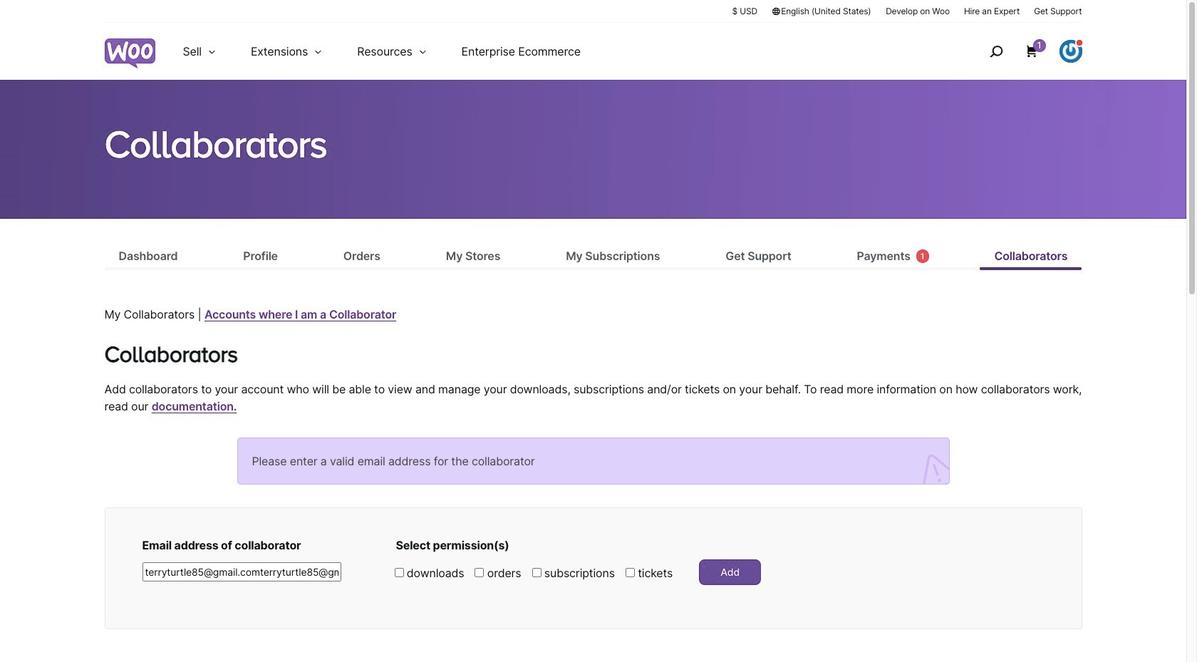 Task type: locate. For each thing, give the bounding box(es) containing it.
None checkbox
[[395, 568, 404, 577]]

service navigation menu element
[[959, 28, 1082, 74]]

open account menu image
[[1060, 40, 1082, 63]]

None checkbox
[[475, 568, 484, 577], [532, 568, 541, 577], [626, 568, 635, 577], [475, 568, 484, 577], [532, 568, 541, 577], [626, 568, 635, 577]]



Task type: describe. For each thing, give the bounding box(es) containing it.
search image
[[985, 40, 1008, 63]]



Task type: vqa. For each thing, say whether or not it's contained in the screenshot.
Close search "IMAGE"
no



